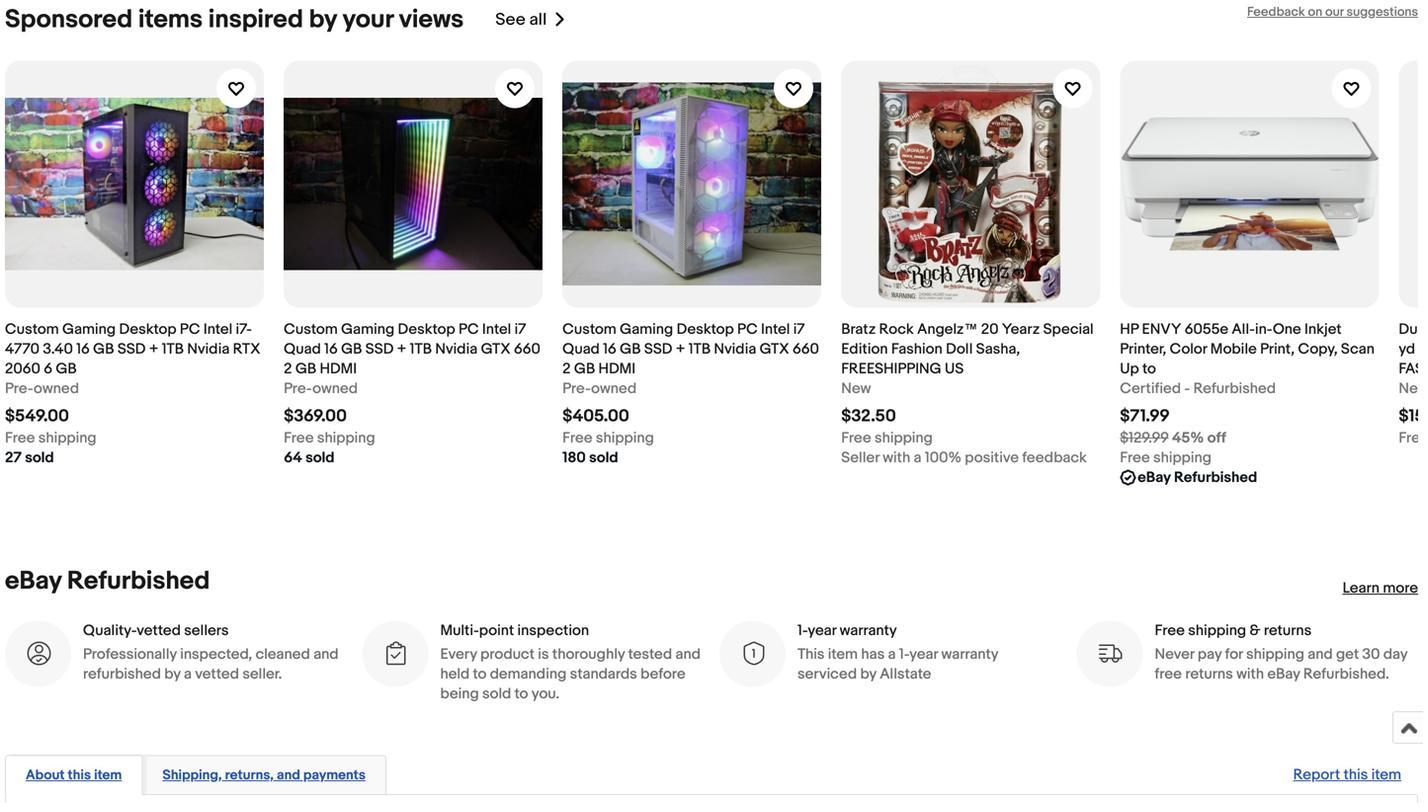Task type: describe. For each thing, give the bounding box(es) containing it.
quad for $405.00
[[563, 340, 600, 358]]

multi-point inspection every product is thoroughly tested and held to demanding standards before being sold to you.
[[440, 622, 701, 703]]

free
[[1155, 666, 1182, 683]]

quality-vetted sellers professionally inspected, cleaned and refurbished by a vetted seller.
[[83, 622, 339, 683]]

intel for $549.00
[[203, 321, 232, 338]]

our
[[1325, 4, 1344, 20]]

2 vertical spatial to
[[515, 685, 528, 703]]

180 sold text field
[[563, 448, 618, 468]]

free inside "hp envy 6055e all-in-one inkjet printer, color mobile print, copy, scan up to certified - refurbished $71.99 $129.99 45% off free shipping"
[[1120, 449, 1150, 467]]

item inside 1-year warranty this item has a 1-year warranty serviced by allstate
[[828, 646, 858, 664]]

ssd inside custom gaming desktop pc intel i7- 4770 3.40 16 gb ssd + 1tb nvidia rtx 2060 6 gb pre-owned $549.00 free shipping 27 sold
[[117, 340, 146, 358]]

learn more
[[1343, 579, 1418, 597]]

660 for $405.00
[[793, 340, 819, 358]]

certified
[[1120, 380, 1181, 398]]

owned for $549.00
[[34, 380, 79, 398]]

$405.00 text field
[[563, 406, 629, 427]]

off
[[1208, 429, 1227, 447]]

Free text field
[[1399, 428, 1423, 448]]

nvidia for $369.00
[[435, 340, 478, 358]]

us
[[945, 360, 964, 378]]

get
[[1336, 646, 1359, 664]]

sold inside the multi-point inspection every product is thoroughly tested and held to demanding standards before being sold to you.
[[482, 685, 511, 703]]

pre-owned text field for $405.00
[[563, 379, 637, 399]]

pre-owned text field for $369.00
[[284, 379, 358, 399]]

1 vertical spatial vetted
[[195, 666, 239, 683]]

a inside 1-year warranty this item has a 1-year warranty serviced by allstate
[[888, 646, 896, 664]]

+ inside custom gaming desktop pc intel i7- 4770 3.40 16 gb ssd + 1tb nvidia rtx 2060 6 gb pre-owned $549.00 free shipping 27 sold
[[149, 340, 159, 358]]

all-
[[1232, 321, 1255, 338]]

rtx
[[233, 340, 260, 358]]

duc
[[1399, 321, 1423, 338]]

refurbished
[[83, 666, 161, 683]]

0 vertical spatial returns
[[1264, 622, 1312, 640]]

6
[[44, 360, 52, 378]]

quad for $369.00
[[284, 340, 321, 358]]

2 vertical spatial refurbished
[[67, 566, 210, 597]]

1 horizontal spatial year
[[910, 646, 938, 664]]

New text field
[[841, 379, 871, 399]]

pay
[[1198, 646, 1222, 664]]

see
[[495, 9, 526, 30]]

ssd for $369.00
[[365, 340, 394, 358]]

with inside free shipping & returns never pay for shipping and get 30 day free returns with ebay refurbished.
[[1237, 666, 1264, 683]]

1 vertical spatial to
[[473, 666, 487, 683]]

1tb for $369.00
[[410, 340, 432, 358]]

$71.99 text field
[[1120, 406, 1170, 427]]

returns,
[[225, 767, 274, 784]]

quality-
[[83, 622, 137, 640]]

this for report
[[1344, 766, 1368, 784]]

custom gaming desktop pc intel i7 quad 16 gb ssd + 1tb nvidia gtx 660 2 gb hdmi pre-owned $405.00 free shipping 180 sold
[[563, 321, 819, 467]]

20
[[981, 321, 999, 338]]

report this item
[[1294, 766, 1402, 784]]

new inside bratz rock angelz™ 20 yearz special edition fashion doll sasha, freeshipping us new $32.50 free shipping seller with a 100% positive feedback
[[841, 380, 871, 398]]

$549.00 text field
[[5, 406, 69, 427]]

180
[[563, 449, 586, 467]]

0 vertical spatial vetted
[[137, 622, 181, 640]]

pc for $405.00
[[737, 321, 758, 338]]

desktop for $549.00
[[119, 321, 176, 338]]

1 horizontal spatial by
[[309, 4, 337, 35]]

sellers
[[184, 622, 229, 640]]

free inside bratz rock angelz™ 20 yearz special edition fashion doll sasha, freeshipping us new $32.50 free shipping seller with a 100% positive feedback
[[841, 429, 871, 447]]

gtx for $405.00
[[760, 340, 789, 358]]

bratz
[[841, 321, 876, 338]]

professionally
[[83, 646, 177, 664]]

edition
[[841, 340, 888, 358]]

27 sold text field
[[5, 448, 54, 468]]

and inside the multi-point inspection every product is thoroughly tested and held to demanding standards before being sold to you.
[[676, 646, 701, 664]]

45%
[[1172, 429, 1204, 447]]

feedback
[[1022, 449, 1087, 467]]

doll
[[946, 340, 973, 358]]

angelz™
[[917, 321, 978, 338]]

item for about this item
[[94, 767, 122, 784]]

free shipping text field for $32.50
[[841, 428, 933, 448]]

1tb for $405.00
[[689, 340, 711, 358]]

1-year warranty this item has a 1-year warranty serviced by allstate
[[798, 622, 998, 683]]

$129.99
[[1120, 429, 1169, 447]]

16 for $405.00
[[603, 340, 617, 358]]

with inside bratz rock angelz™ 20 yearz special edition fashion doll sasha, freeshipping us new $32.50 free shipping seller with a 100% positive feedback
[[883, 449, 911, 467]]

all
[[529, 9, 547, 30]]

printer,
[[1120, 340, 1167, 358]]

shipping down the &
[[1246, 646, 1305, 664]]

sold for $549.00
[[25, 449, 54, 467]]

shipping, returns, and payments button
[[162, 766, 366, 785]]

0 vertical spatial ebay refurbished
[[1138, 469, 1258, 487]]

sasha,
[[976, 340, 1020, 358]]

being
[[440, 685, 479, 703]]

$549.00
[[5, 406, 69, 427]]

your
[[343, 4, 393, 35]]

$32.50 text field
[[841, 406, 896, 427]]

0 horizontal spatial year
[[808, 622, 836, 640]]

learn
[[1343, 579, 1380, 597]]

0 horizontal spatial ebay
[[5, 566, 61, 597]]

standards
[[570, 666, 637, 683]]

report
[[1294, 766, 1341, 784]]

scan
[[1341, 340, 1375, 358]]

shipping up pay
[[1188, 622, 1247, 640]]

sponsored
[[5, 4, 133, 35]]

i7 for $405.00
[[793, 321, 805, 338]]

i7 for $369.00
[[515, 321, 526, 338]]

16 for $369.00
[[324, 340, 338, 358]]

allstate
[[880, 666, 931, 683]]

shipping inside bratz rock angelz™ 20 yearz special edition fashion doll sasha, freeshipping us new $32.50 free shipping seller with a 100% positive feedback
[[875, 429, 933, 447]]

1 vertical spatial returns
[[1185, 666, 1233, 683]]

inspired
[[208, 4, 303, 35]]

duc new $15 free
[[1399, 321, 1423, 447]]

a inside bratz rock angelz™ 20 yearz special edition fashion doll sasha, freeshipping us new $32.50 free shipping seller with a 100% positive feedback
[[914, 449, 922, 467]]

tested
[[628, 646, 672, 664]]

hdmi for $369.00
[[320, 360, 357, 378]]

hp envy 6055e all-in-one inkjet printer, color mobile print, copy, scan up to certified - refurbished $71.99 $129.99 45% off free shipping
[[1120, 321, 1375, 467]]

this for about
[[68, 767, 91, 784]]

yearz
[[1002, 321, 1040, 338]]

sponsored items inspired by your views
[[5, 4, 464, 35]]

refurbished inside "hp envy 6055e all-in-one inkjet printer, color mobile print, copy, scan up to certified - refurbished $71.99 $129.99 45% off free shipping"
[[1194, 380, 1276, 398]]

intel for $369.00
[[482, 321, 511, 338]]

ebay inside free shipping & returns never pay for shipping and get 30 day free returns with ebay refurbished.
[[1268, 666, 1300, 683]]

pre- for $369.00
[[284, 380, 312, 398]]

demanding
[[490, 666, 567, 683]]

report this item link
[[1284, 756, 1411, 794]]

mobile
[[1211, 340, 1257, 358]]

thoroughly
[[552, 646, 625, 664]]

on
[[1308, 4, 1323, 20]]

print,
[[1260, 340, 1295, 358]]

desktop for $369.00
[[398, 321, 455, 338]]

about this item
[[26, 767, 122, 784]]

2 new from the left
[[1399, 380, 1423, 398]]

and inside free shipping & returns never pay for shipping and get 30 day free returns with ebay refurbished.
[[1308, 646, 1333, 664]]

you.
[[532, 685, 560, 703]]

2 for $369.00
[[284, 360, 292, 378]]

inspection
[[517, 622, 589, 640]]

30
[[1363, 646, 1380, 664]]

free shipping text field for $369.00
[[284, 428, 375, 448]]

hdmi for $405.00
[[599, 360, 636, 378]]

shipping inside custom gaming desktop pc intel i7 quad 16 gb ssd + 1tb nvidia gtx 660 2 gb hdmi pre-owned $405.00 free shipping 180 sold
[[596, 429, 654, 447]]

feedback on our suggestions
[[1247, 4, 1418, 20]]

more
[[1383, 579, 1418, 597]]

intel for $405.00
[[761, 321, 790, 338]]

about
[[26, 767, 65, 784]]

4770
[[5, 340, 40, 358]]

1 horizontal spatial warranty
[[941, 646, 998, 664]]

free inside custom gaming desktop pc intel i7- 4770 3.40 16 gb ssd + 1tb nvidia rtx 2060 6 gb pre-owned $549.00 free shipping 27 sold
[[5, 429, 35, 447]]



Task type: locate. For each thing, give the bounding box(es) containing it.
-
[[1185, 380, 1190, 398]]

by inside quality-vetted sellers professionally inspected, cleaned and refurbished by a vetted seller.
[[164, 666, 181, 683]]

1 pre- from the left
[[5, 380, 34, 398]]

0 horizontal spatial custom
[[5, 321, 59, 338]]

never
[[1155, 646, 1195, 664]]

this
[[1344, 766, 1368, 784], [68, 767, 91, 784]]

Free shipping text field
[[284, 428, 375, 448], [841, 428, 933, 448], [1120, 448, 1212, 468]]

returns right the &
[[1264, 622, 1312, 640]]

1 custom from the left
[[5, 321, 59, 338]]

2 ssd from the left
[[365, 340, 394, 358]]

owned for $405.00
[[591, 380, 637, 398]]

sold inside custom gaming desktop pc intel i7 quad 16 gb ssd + 1tb nvidia gtx 660 2 gb hdmi pre-owned $405.00 free shipping 180 sold
[[589, 449, 618, 467]]

1 pre-owned text field from the left
[[284, 379, 358, 399]]

hdmi inside custom gaming desktop pc intel i7 quad 16 gb ssd + 1tb nvidia gtx 660 2 gb hdmi pre-owned $369.00 free shipping 64 sold
[[320, 360, 357, 378]]

warranty
[[840, 622, 897, 640], [941, 646, 998, 664]]

custom
[[5, 321, 59, 338], [284, 321, 338, 338], [563, 321, 617, 338]]

2 horizontal spatial ebay
[[1268, 666, 1300, 683]]

owned
[[34, 380, 79, 398], [312, 380, 358, 398], [591, 380, 637, 398]]

1 horizontal spatial ebay refurbished
[[1138, 469, 1258, 487]]

0 vertical spatial with
[[883, 449, 911, 467]]

custom for $405.00
[[563, 321, 617, 338]]

1 horizontal spatial item
[[828, 646, 858, 664]]

owned up $405.00 in the left of the page
[[591, 380, 637, 398]]

free up the 180
[[563, 429, 593, 447]]

views
[[399, 4, 464, 35]]

1 1tb from the left
[[162, 340, 184, 358]]

this right about
[[68, 767, 91, 784]]

0 vertical spatial to
[[1143, 360, 1156, 378]]

in-
[[1255, 321, 1273, 338]]

1 horizontal spatial pre-
[[284, 380, 312, 398]]

ebay refurbished down 45%
[[1138, 469, 1258, 487]]

by
[[309, 4, 337, 35], [164, 666, 181, 683], [860, 666, 877, 683]]

2 horizontal spatial owned
[[591, 380, 637, 398]]

owned inside custom gaming desktop pc intel i7 quad 16 gb ssd + 1tb nvidia gtx 660 2 gb hdmi pre-owned $369.00 free shipping 64 sold
[[312, 380, 358, 398]]

1 horizontal spatial desktop
[[398, 321, 455, 338]]

owned down 6
[[34, 380, 79, 398]]

item right about
[[94, 767, 122, 784]]

has
[[861, 646, 885, 664]]

1tb inside custom gaming desktop pc intel i7 quad 16 gb ssd + 1tb nvidia gtx 660 2 gb hdmi pre-owned $369.00 free shipping 64 sold
[[410, 340, 432, 358]]

0 horizontal spatial intel
[[203, 321, 232, 338]]

new up $15
[[1399, 380, 1423, 398]]

gaming inside custom gaming desktop pc intel i7 quad 16 gb ssd + 1tb nvidia gtx 660 2 gb hdmi pre-owned $405.00 free shipping 180 sold
[[620, 321, 673, 338]]

day
[[1384, 646, 1408, 664]]

1 horizontal spatial 1-
[[899, 646, 910, 664]]

64 sold text field
[[284, 448, 335, 468]]

custom up 4770 at the top of the page
[[5, 321, 59, 338]]

desktop inside custom gaming desktop pc intel i7 quad 16 gb ssd + 1tb nvidia gtx 660 2 gb hdmi pre-owned $369.00 free shipping 64 sold
[[398, 321, 455, 338]]

a left 100%
[[914, 449, 922, 467]]

3 custom from the left
[[563, 321, 617, 338]]

returns down pay
[[1185, 666, 1233, 683]]

27
[[5, 449, 22, 467]]

pc for $549.00
[[180, 321, 200, 338]]

ebay
[[1138, 469, 1171, 487], [5, 566, 61, 597], [1268, 666, 1300, 683]]

sold inside custom gaming desktop pc intel i7- 4770 3.40 16 gb ssd + 1tb nvidia rtx 2060 6 gb pre-owned $549.00 free shipping 27 sold
[[25, 449, 54, 467]]

2 custom from the left
[[284, 321, 338, 338]]

custom for $369.00
[[284, 321, 338, 338]]

pre- for $405.00
[[563, 380, 591, 398]]

1 horizontal spatial vetted
[[195, 666, 239, 683]]

tab list containing about this item
[[5, 752, 1418, 796]]

free up seller
[[841, 429, 871, 447]]

by left your in the top of the page
[[309, 4, 337, 35]]

2 pre-owned text field from the left
[[563, 379, 637, 399]]

2 for $405.00
[[563, 360, 571, 378]]

1 horizontal spatial ebay
[[1138, 469, 1171, 487]]

free shipping text field down $549.00 in the bottom of the page
[[5, 428, 97, 448]]

a inside quality-vetted sellers professionally inspected, cleaned and refurbished by a vetted seller.
[[184, 666, 192, 683]]

sold inside custom gaming desktop pc intel i7 quad 16 gb ssd + 1tb nvidia gtx 660 2 gb hdmi pre-owned $369.00 free shipping 64 sold
[[306, 449, 335, 467]]

16 inside custom gaming desktop pc intel i7 quad 16 gb ssd + 1tb nvidia gtx 660 2 gb hdmi pre-owned $405.00 free shipping 180 sold
[[603, 340, 617, 358]]

special
[[1043, 321, 1094, 338]]

and up before
[[676, 646, 701, 664]]

refurbished up quality-
[[67, 566, 210, 597]]

to right held
[[473, 666, 487, 683]]

2 horizontal spatial to
[[1143, 360, 1156, 378]]

owned up $369.00 text box on the bottom left of page
[[312, 380, 358, 398]]

sold right the 27
[[25, 449, 54, 467]]

2 up $369.00 text box on the bottom left of page
[[284, 360, 292, 378]]

shipping,
[[162, 767, 222, 784]]

shipping inside custom gaming desktop pc intel i7- 4770 3.40 16 gb ssd + 1tb nvidia rtx 2060 6 gb pre-owned $549.00 free shipping 27 sold
[[38, 429, 97, 447]]

year up this
[[808, 622, 836, 640]]

1 horizontal spatial i7
[[793, 321, 805, 338]]

with details__icon image for professionally inspected, cleaned and refurbished by a vetted seller.
[[25, 641, 51, 667]]

ssd inside custom gaming desktop pc intel i7 quad 16 gb ssd + 1tb nvidia gtx 660 2 gb hdmi pre-owned $369.00 free shipping 64 sold
[[365, 340, 394, 358]]

1 horizontal spatial pc
[[459, 321, 479, 338]]

3 16 from the left
[[603, 340, 617, 358]]

$15 text field
[[1399, 406, 1423, 427]]

1 gaming from the left
[[62, 321, 116, 338]]

see all link
[[495, 4, 567, 35]]

custom gaming desktop pc intel i7 quad 16 gb ssd + 1tb nvidia gtx 660 2 gb hdmi pre-owned $369.00 free shipping 64 sold
[[284, 321, 541, 467]]

16 right '3.40' at the left
[[76, 340, 90, 358]]

bratz rock angelz™ 20 yearz special edition fashion doll sasha, freeshipping us new $32.50 free shipping seller with a 100% positive feedback
[[841, 321, 1094, 467]]

$32.50
[[841, 406, 896, 427]]

2 horizontal spatial nvidia
[[714, 340, 756, 358]]

for
[[1225, 646, 1243, 664]]

2 2 from the left
[[563, 360, 571, 378]]

held
[[440, 666, 470, 683]]

refurbished down mobile
[[1194, 380, 1276, 398]]

1 horizontal spatial with
[[1237, 666, 1264, 683]]

2 vertical spatial ebay
[[1268, 666, 1300, 683]]

suggestions
[[1347, 4, 1418, 20]]

shipping down $32.50 text box at the right of page
[[875, 429, 933, 447]]

Seller with a 100% positive feedback text field
[[841, 448, 1087, 468]]

3 pc from the left
[[737, 321, 758, 338]]

free shipping & returns never pay for shipping and get 30 day free returns with ebay refurbished.
[[1155, 622, 1408, 683]]

0 horizontal spatial vetted
[[137, 622, 181, 640]]

1 desktop from the left
[[119, 321, 176, 338]]

this inside button
[[68, 767, 91, 784]]

pre-
[[5, 380, 34, 398], [284, 380, 312, 398], [563, 380, 591, 398]]

2 quad from the left
[[563, 340, 600, 358]]

2 horizontal spatial desktop
[[677, 321, 734, 338]]

0 horizontal spatial free shipping text field
[[284, 428, 375, 448]]

6055e
[[1185, 321, 1229, 338]]

1 horizontal spatial owned
[[312, 380, 358, 398]]

pc for $369.00
[[459, 321, 479, 338]]

660 inside custom gaming desktop pc intel i7 quad 16 gb ssd + 1tb nvidia gtx 660 2 gb hdmi pre-owned $369.00 free shipping 64 sold
[[514, 340, 541, 358]]

2 16 from the left
[[324, 340, 338, 358]]

vetted down inspected,
[[195, 666, 239, 683]]

item inside button
[[94, 767, 122, 784]]

vetted up 'professionally'
[[137, 622, 181, 640]]

1 new from the left
[[841, 380, 871, 398]]

eBay Refurbished text field
[[1138, 468, 1258, 488]]

1 horizontal spatial new
[[1399, 380, 1423, 398]]

ebay refurbished up quality-
[[5, 566, 210, 597]]

2 horizontal spatial a
[[914, 449, 922, 467]]

gaming for $369.00
[[341, 321, 395, 338]]

1 horizontal spatial gaming
[[341, 321, 395, 338]]

shipping
[[38, 429, 97, 447], [317, 429, 375, 447], [596, 429, 654, 447], [875, 429, 933, 447], [1154, 449, 1212, 467], [1188, 622, 1247, 640], [1246, 646, 1305, 664]]

and right cleaned
[[314, 646, 339, 664]]

i7 inside custom gaming desktop pc intel i7 quad 16 gb ssd + 1tb nvidia gtx 660 2 gb hdmi pre-owned $405.00 free shipping 180 sold
[[793, 321, 805, 338]]

2 660 from the left
[[793, 340, 819, 358]]

2 intel from the left
[[482, 321, 511, 338]]

ssd
[[117, 340, 146, 358], [365, 340, 394, 358], [644, 340, 672, 358]]

1 quad from the left
[[284, 340, 321, 358]]

3 owned from the left
[[591, 380, 637, 398]]

custom inside custom gaming desktop pc intel i7 quad 16 gb ssd + 1tb nvidia gtx 660 2 gb hdmi pre-owned $369.00 free shipping 64 sold
[[284, 321, 338, 338]]

this
[[798, 646, 825, 664]]

0 vertical spatial year
[[808, 622, 836, 640]]

1 horizontal spatial a
[[888, 646, 896, 664]]

1 horizontal spatial ssd
[[365, 340, 394, 358]]

1tb
[[162, 340, 184, 358], [410, 340, 432, 358], [689, 340, 711, 358]]

pre- up "$369.00"
[[284, 380, 312, 398]]

pre-owned text field up "$369.00"
[[284, 379, 358, 399]]

a down inspected,
[[184, 666, 192, 683]]

pc inside custom gaming desktop pc intel i7- 4770 3.40 16 gb ssd + 1tb nvidia rtx 2060 6 gb pre-owned $549.00 free shipping 27 sold
[[180, 321, 200, 338]]

hdmi up $405.00 "text field"
[[599, 360, 636, 378]]

100%
[[925, 449, 962, 467]]

0 horizontal spatial new
[[841, 380, 871, 398]]

i7 inside custom gaming desktop pc intel i7 quad 16 gb ssd + 1tb nvidia gtx 660 2 gb hdmi pre-owned $369.00 free shipping 64 sold
[[515, 321, 526, 338]]

0 horizontal spatial 660
[[514, 340, 541, 358]]

copy,
[[1298, 340, 1338, 358]]

1 2 from the left
[[284, 360, 292, 378]]

16 up $405.00 "text field"
[[603, 340, 617, 358]]

1 i7 from the left
[[515, 321, 526, 338]]

with right seller
[[883, 449, 911, 467]]

2 horizontal spatial ssd
[[644, 340, 672, 358]]

free shipping text field down $129.99 in the right bottom of the page
[[1120, 448, 1212, 468]]

1tb inside custom gaming desktop pc intel i7- 4770 3.40 16 gb ssd + 1tb nvidia rtx 2060 6 gb pre-owned $549.00 free shipping 27 sold
[[162, 340, 184, 358]]

to
[[1143, 360, 1156, 378], [473, 666, 487, 683], [515, 685, 528, 703]]

item for report this item
[[1372, 766, 1402, 784]]

shipping down $549.00 in the bottom of the page
[[38, 429, 97, 447]]

nvidia inside custom gaming desktop pc intel i7 quad 16 gb ssd + 1tb nvidia gtx 660 2 gb hdmi pre-owned $369.00 free shipping 64 sold
[[435, 340, 478, 358]]

learn more link
[[1343, 579, 1418, 597]]

16 up $369.00 text box on the bottom left of page
[[324, 340, 338, 358]]

desktop inside custom gaming desktop pc intel i7- 4770 3.40 16 gb ssd + 1tb nvidia rtx 2060 6 gb pre-owned $549.00 free shipping 27 sold
[[119, 321, 176, 338]]

with
[[883, 449, 911, 467], [1237, 666, 1264, 683]]

2 up $405.00 in the left of the page
[[563, 360, 571, 378]]

and inside quality-vetted sellers professionally inspected, cleaned and refurbished by a vetted seller.
[[314, 646, 339, 664]]

+ inside custom gaming desktop pc intel i7 quad 16 gb ssd + 1tb nvidia gtx 660 2 gb hdmi pre-owned $369.00 free shipping 64 sold
[[397, 340, 407, 358]]

4 with details__icon image from the left
[[1097, 641, 1123, 667]]

by inside 1-year warranty this item has a 1-year warranty serviced by allstate
[[860, 666, 877, 683]]

0 horizontal spatial gaming
[[62, 321, 116, 338]]

2 + from the left
[[397, 340, 407, 358]]

custom inside custom gaming desktop pc intel i7 quad 16 gb ssd + 1tb nvidia gtx 660 2 gb hdmi pre-owned $405.00 free shipping 180 sold
[[563, 321, 617, 338]]

1 horizontal spatial 2
[[563, 360, 571, 378]]

envy
[[1142, 321, 1182, 338]]

1 vertical spatial a
[[888, 646, 896, 664]]

free inside custom gaming desktop pc intel i7 quad 16 gb ssd + 1tb nvidia gtx 660 2 gb hdmi pre-owned $405.00 free shipping 180 sold
[[563, 429, 593, 447]]

1 horizontal spatial nvidia
[[435, 340, 478, 358]]

0 horizontal spatial +
[[149, 340, 159, 358]]

2 hdmi from the left
[[599, 360, 636, 378]]

fashion
[[891, 340, 943, 358]]

0 horizontal spatial 1-
[[798, 622, 808, 640]]

this right report at the right bottom of page
[[1344, 766, 1368, 784]]

2 horizontal spatial 16
[[603, 340, 617, 358]]

intel inside custom gaming desktop pc intel i7 quad 16 gb ssd + 1tb nvidia gtx 660 2 gb hdmi pre-owned $405.00 free shipping 180 sold
[[761, 321, 790, 338]]

3 1tb from the left
[[689, 340, 711, 358]]

1-
[[798, 622, 808, 640], [899, 646, 910, 664]]

gaming for $405.00
[[620, 321, 673, 338]]

2 gaming from the left
[[341, 321, 395, 338]]

tab list
[[5, 752, 1418, 796]]

quad right rtx
[[284, 340, 321, 358]]

1 horizontal spatial +
[[397, 340, 407, 358]]

1 vertical spatial year
[[910, 646, 938, 664]]

free up the 27
[[5, 429, 35, 447]]

shipping down 45%
[[1154, 449, 1212, 467]]

3 gaming from the left
[[620, 321, 673, 338]]

See all text field
[[495, 9, 547, 30]]

custom up $405.00 in the left of the page
[[563, 321, 617, 338]]

a right has
[[888, 646, 896, 664]]

3 with details__icon image from the left
[[739, 641, 766, 667]]

1 660 from the left
[[514, 340, 541, 358]]

1tb inside custom gaming desktop pc intel i7 quad 16 gb ssd + 1tb nvidia gtx 660 2 gb hdmi pre-owned $405.00 free shipping 180 sold
[[689, 340, 711, 358]]

warranty up has
[[840, 622, 897, 640]]

free shipping text field down $32.50 text box at the right of page
[[841, 428, 933, 448]]

1 horizontal spatial custom
[[284, 321, 338, 338]]

sold right being at left
[[482, 685, 511, 703]]

2 1tb from the left
[[410, 340, 432, 358]]

1 vertical spatial ebay
[[5, 566, 61, 597]]

2 horizontal spatial intel
[[761, 321, 790, 338]]

1 horizontal spatial intel
[[482, 321, 511, 338]]

1 gtx from the left
[[481, 340, 511, 358]]

nvidia
[[187, 340, 230, 358], [435, 340, 478, 358], [714, 340, 756, 358]]

0 horizontal spatial i7
[[515, 321, 526, 338]]

pre- up $405.00 in the left of the page
[[563, 380, 591, 398]]

Certified - Refurbished text field
[[1120, 379, 1276, 399]]

gtx for $369.00
[[481, 340, 511, 358]]

2 with details__icon image from the left
[[382, 641, 409, 667]]

and left 'get'
[[1308, 646, 1333, 664]]

+ inside custom gaming desktop pc intel i7 quad 16 gb ssd + 1tb nvidia gtx 660 2 gb hdmi pre-owned $405.00 free shipping 180 sold
[[676, 340, 685, 358]]

1 horizontal spatial 16
[[324, 340, 338, 358]]

Pre-owned text field
[[5, 379, 79, 399]]

shipping inside "hp envy 6055e all-in-one inkjet printer, color mobile print, copy, scan up to certified - refurbished $71.99 $129.99 45% off free shipping"
[[1154, 449, 1212, 467]]

quad up $405.00 in the left of the page
[[563, 340, 600, 358]]

to down demanding on the left of page
[[515, 685, 528, 703]]

seller
[[841, 449, 880, 467]]

1- up allstate
[[899, 646, 910, 664]]

660 for $369.00
[[514, 340, 541, 358]]

Pre-owned text field
[[284, 379, 358, 399], [563, 379, 637, 399]]

ebay inside text field
[[1138, 469, 1171, 487]]

660 inside custom gaming desktop pc intel i7 quad 16 gb ssd + 1tb nvidia gtx 660 2 gb hdmi pre-owned $405.00 free shipping 180 sold
[[793, 340, 819, 358]]

+
[[149, 340, 159, 358], [397, 340, 407, 358], [676, 340, 685, 358]]

year up allstate
[[910, 646, 938, 664]]

free inside custom gaming desktop pc intel i7 quad 16 gb ssd + 1tb nvidia gtx 660 2 gb hdmi pre-owned $369.00 free shipping 64 sold
[[284, 429, 314, 447]]

one
[[1273, 321, 1301, 338]]

2060
[[5, 360, 40, 378]]

1 vertical spatial warranty
[[941, 646, 998, 664]]

2 horizontal spatial custom
[[563, 321, 617, 338]]

$369.00
[[284, 406, 347, 427]]

gaming for $549.00
[[62, 321, 116, 338]]

gaming
[[62, 321, 116, 338], [341, 321, 395, 338], [620, 321, 673, 338]]

$405.00
[[563, 406, 629, 427]]

1 pc from the left
[[180, 321, 200, 338]]

1 vertical spatial with
[[1237, 666, 1264, 683]]

16 inside custom gaming desktop pc intel i7 quad 16 gb ssd + 1tb nvidia gtx 660 2 gb hdmi pre-owned $369.00 free shipping 64 sold
[[324, 340, 338, 358]]

owned inside custom gaming desktop pc intel i7- 4770 3.40 16 gb ssd + 1tb nvidia rtx 2060 6 gb pre-owned $549.00 free shipping 27 sold
[[34, 380, 79, 398]]

0 vertical spatial warranty
[[840, 622, 897, 640]]

0 horizontal spatial ssd
[[117, 340, 146, 358]]

1 vertical spatial refurbished
[[1174, 469, 1258, 487]]

feedback on our suggestions link
[[1247, 4, 1418, 20]]

to inside "hp envy 6055e all-in-one inkjet printer, color mobile print, copy, scan up to certified - refurbished $71.99 $129.99 45% off free shipping"
[[1143, 360, 1156, 378]]

hdmi
[[320, 360, 357, 378], [599, 360, 636, 378]]

gtx inside custom gaming desktop pc intel i7 quad 16 gb ssd + 1tb nvidia gtx 660 2 gb hdmi pre-owned $369.00 free shipping 64 sold
[[481, 340, 511, 358]]

shipping down $369.00 text box on the bottom left of page
[[317, 429, 375, 447]]

2 nvidia from the left
[[435, 340, 478, 358]]

by down has
[[860, 666, 877, 683]]

660
[[514, 340, 541, 358], [793, 340, 819, 358]]

hdmi inside custom gaming desktop pc intel i7 quad 16 gb ssd + 1tb nvidia gtx 660 2 gb hdmi pre-owned $405.00 free shipping 180 sold
[[599, 360, 636, 378]]

inspected,
[[180, 646, 252, 664]]

3 pre- from the left
[[563, 380, 591, 398]]

pre-owned text field up $405.00 in the left of the page
[[563, 379, 637, 399]]

0 horizontal spatial with
[[883, 449, 911, 467]]

and inside button
[[277, 767, 300, 784]]

free inside free shipping & returns never pay for shipping and get 30 day free returns with ebay refurbished.
[[1155, 622, 1185, 640]]

1 vertical spatial 1-
[[899, 646, 910, 664]]

1 horizontal spatial hdmi
[[599, 360, 636, 378]]

to right the up
[[1143, 360, 1156, 378]]

sold right the 180
[[589, 449, 618, 467]]

desktop for $405.00
[[677, 321, 734, 338]]

feedback
[[1247, 4, 1305, 20]]

0 horizontal spatial owned
[[34, 380, 79, 398]]

with details__icon image left this
[[739, 641, 766, 667]]

2 free shipping text field from the left
[[563, 428, 654, 448]]

0 horizontal spatial free shipping text field
[[5, 428, 97, 448]]

1 nvidia from the left
[[187, 340, 230, 358]]

nvidia inside custom gaming desktop pc intel i7- 4770 3.40 16 gb ssd + 1tb nvidia rtx 2060 6 gb pre-owned $549.00 free shipping 27 sold
[[187, 340, 230, 358]]

cleaned
[[256, 646, 310, 664]]

1 16 from the left
[[76, 340, 90, 358]]

gaming inside custom gaming desktop pc intel i7 quad 16 gb ssd + 1tb nvidia gtx 660 2 gb hdmi pre-owned $369.00 free shipping 64 sold
[[341, 321, 395, 338]]

pre- inside custom gaming desktop pc intel i7 quad 16 gb ssd + 1tb nvidia gtx 660 2 gb hdmi pre-owned $405.00 free shipping 180 sold
[[563, 380, 591, 398]]

item up serviced at right bottom
[[828, 646, 858, 664]]

2 owned from the left
[[312, 380, 358, 398]]

a
[[914, 449, 922, 467], [888, 646, 896, 664], [184, 666, 192, 683]]

pre- inside custom gaming desktop pc intel i7 quad 16 gb ssd + 1tb nvidia gtx 660 2 gb hdmi pre-owned $369.00 free shipping 64 sold
[[284, 380, 312, 398]]

2 inside custom gaming desktop pc intel i7 quad 16 gb ssd + 1tb nvidia gtx 660 2 gb hdmi pre-owned $405.00 free shipping 180 sold
[[563, 360, 571, 378]]

with down for
[[1237, 666, 1264, 683]]

pc inside custom gaming desktop pc intel i7 quad 16 gb ssd + 1tb nvidia gtx 660 2 gb hdmi pre-owned $405.00 free shipping 180 sold
[[737, 321, 758, 338]]

quad inside custom gaming desktop pc intel i7 quad 16 gb ssd + 1tb nvidia gtx 660 2 gb hdmi pre-owned $369.00 free shipping 64 sold
[[284, 340, 321, 358]]

1 free shipping text field from the left
[[5, 428, 97, 448]]

shipping inside custom gaming desktop pc intel i7 quad 16 gb ssd + 1tb nvidia gtx 660 2 gb hdmi pre-owned $369.00 free shipping 64 sold
[[317, 429, 375, 447]]

1- up this
[[798, 622, 808, 640]]

+ for $405.00
[[676, 340, 685, 358]]

1 ssd from the left
[[117, 340, 146, 358]]

returns
[[1264, 622, 1312, 640], [1185, 666, 1233, 683]]

see all
[[495, 9, 547, 30]]

0 horizontal spatial item
[[94, 767, 122, 784]]

custom for $549.00
[[5, 321, 59, 338]]

is
[[538, 646, 549, 664]]

$15
[[1399, 406, 1423, 427]]

+ for $369.00
[[397, 340, 407, 358]]

free shipping text field down $369.00 text box on the bottom left of page
[[284, 428, 375, 448]]

2 pc from the left
[[459, 321, 479, 338]]

pc
[[180, 321, 200, 338], [459, 321, 479, 338], [737, 321, 758, 338]]

0 horizontal spatial nvidia
[[187, 340, 230, 358]]

$369.00 text field
[[284, 406, 347, 427]]

2 gtx from the left
[[760, 340, 789, 358]]

owned for $369.00
[[312, 380, 358, 398]]

2 horizontal spatial item
[[1372, 766, 1402, 784]]

0 vertical spatial 1-
[[798, 622, 808, 640]]

refurbished down the off
[[1174, 469, 1258, 487]]

pc inside custom gaming desktop pc intel i7 quad 16 gb ssd + 1tb nvidia gtx 660 2 gb hdmi pre-owned $369.00 free shipping 64 sold
[[459, 321, 479, 338]]

2 horizontal spatial pc
[[737, 321, 758, 338]]

sold right 64
[[306, 449, 335, 467]]

1 horizontal spatial pre-owned text field
[[563, 379, 637, 399]]

New text field
[[1399, 379, 1423, 399]]

3 desktop from the left
[[677, 321, 734, 338]]

intel inside custom gaming desktop pc intel i7 quad 16 gb ssd + 1tb nvidia gtx 660 2 gb hdmi pre-owned $369.00 free shipping 64 sold
[[482, 321, 511, 338]]

with details__icon image for this item has a 1-year warranty serviced by allstate
[[739, 641, 766, 667]]

custom right 'i7-'
[[284, 321, 338, 338]]

1 horizontal spatial 1tb
[[410, 340, 432, 358]]

0 horizontal spatial by
[[164, 666, 181, 683]]

inkjet
[[1305, 321, 1342, 338]]

1 + from the left
[[149, 340, 159, 358]]

1 horizontal spatial 660
[[793, 340, 819, 358]]

64
[[284, 449, 302, 467]]

3 ssd from the left
[[644, 340, 672, 358]]

payments
[[303, 767, 366, 784]]

ssd for $405.00
[[644, 340, 672, 358]]

1 hdmi from the left
[[320, 360, 357, 378]]

shipping, returns, and payments
[[162, 767, 366, 784]]

about this item button
[[26, 766, 122, 785]]

1 owned from the left
[[34, 380, 79, 398]]

1 with details__icon image from the left
[[25, 641, 51, 667]]

free shipping text field for $405.00
[[563, 428, 654, 448]]

0 horizontal spatial warranty
[[840, 622, 897, 640]]

custom inside custom gaming desktop pc intel i7- 4770 3.40 16 gb ssd + 1tb nvidia rtx 2060 6 gb pre-owned $549.00 free shipping 27 sold
[[5, 321, 59, 338]]

2 i7 from the left
[[793, 321, 805, 338]]

0 horizontal spatial 1tb
[[162, 340, 184, 358]]

nvidia inside custom gaming desktop pc intel i7 quad 16 gb ssd + 1tb nvidia gtx 660 2 gb hdmi pre-owned $405.00 free shipping 180 sold
[[714, 340, 756, 358]]

hdmi up "$369.00"
[[320, 360, 357, 378]]

Free shipping text field
[[5, 428, 97, 448], [563, 428, 654, 448]]

desktop inside custom gaming desktop pc intel i7 quad 16 gb ssd + 1tb nvidia gtx 660 2 gb hdmi pre-owned $405.00 free shipping 180 sold
[[677, 321, 734, 338]]

gtx inside custom gaming desktop pc intel i7 quad 16 gb ssd + 1tb nvidia gtx 660 2 gb hdmi pre-owned $405.00 free shipping 180 sold
[[760, 340, 789, 358]]

0 horizontal spatial this
[[68, 767, 91, 784]]

2 pre- from the left
[[284, 380, 312, 398]]

free up 64
[[284, 429, 314, 447]]

shipping down $405.00 in the left of the page
[[596, 429, 654, 447]]

intel inside custom gaming desktop pc intel i7- 4770 3.40 16 gb ssd + 1tb nvidia rtx 2060 6 gb pre-owned $549.00 free shipping 27 sold
[[203, 321, 232, 338]]

by down 'professionally'
[[164, 666, 181, 683]]

sold for $405.00
[[589, 449, 618, 467]]

up
[[1120, 360, 1139, 378]]

free down $15 'text box'
[[1399, 429, 1423, 447]]

with details__icon image
[[25, 641, 51, 667], [382, 641, 409, 667], [739, 641, 766, 667], [1097, 641, 1123, 667]]

free down $129.99 in the right bottom of the page
[[1120, 449, 1150, 467]]

with details__icon image for never pay for shipping and get 30 day free returns with ebay refurbished.
[[1097, 641, 1123, 667]]

with details__icon image for every product is thoroughly tested and held to demanding standards before being sold to you.
[[382, 641, 409, 667]]

sold for $369.00
[[306, 449, 335, 467]]

0 vertical spatial refurbished
[[1194, 380, 1276, 398]]

items
[[138, 4, 203, 35]]

sold
[[25, 449, 54, 467], [306, 449, 335, 467], [589, 449, 618, 467], [482, 685, 511, 703]]

0 horizontal spatial quad
[[284, 340, 321, 358]]

and right returns,
[[277, 767, 300, 784]]

rock
[[879, 321, 914, 338]]

free shipping text field for $549.00
[[5, 428, 97, 448]]

with details__icon image left held
[[382, 641, 409, 667]]

free up "never"
[[1155, 622, 1185, 640]]

before
[[641, 666, 686, 683]]

0 horizontal spatial to
[[473, 666, 487, 683]]

1 horizontal spatial quad
[[563, 340, 600, 358]]

seller.
[[242, 666, 282, 683]]

2 horizontal spatial pre-
[[563, 380, 591, 398]]

owned inside custom gaming desktop pc intel i7 quad 16 gb ssd + 1tb nvidia gtx 660 2 gb hdmi pre-owned $405.00 free shipping 180 sold
[[591, 380, 637, 398]]

previous price $129.99 45% off text field
[[1120, 428, 1227, 448]]

i7
[[515, 321, 526, 338], [793, 321, 805, 338]]

nvidia for $405.00
[[714, 340, 756, 358]]

0 horizontal spatial 16
[[76, 340, 90, 358]]

free shipping text field down $405.00 in the left of the page
[[563, 428, 654, 448]]

multi-
[[440, 622, 479, 640]]

0 vertical spatial ebay
[[1138, 469, 1171, 487]]

0 horizontal spatial 2
[[284, 360, 292, 378]]

0 horizontal spatial pre-owned text field
[[284, 379, 358, 399]]

2 horizontal spatial free shipping text field
[[1120, 448, 1212, 468]]

product
[[480, 646, 535, 664]]

new up $32.50
[[841, 380, 871, 398]]

3 intel from the left
[[761, 321, 790, 338]]

quad inside custom gaming desktop pc intel i7 quad 16 gb ssd + 1tb nvidia gtx 660 2 gb hdmi pre-owned $405.00 free shipping 180 sold
[[563, 340, 600, 358]]

16 inside custom gaming desktop pc intel i7- 4770 3.40 16 gb ssd + 1tb nvidia rtx 2060 6 gb pre-owned $549.00 free shipping 27 sold
[[76, 340, 90, 358]]

warranty right has
[[941, 646, 998, 664]]

item right report at the right bottom of page
[[1372, 766, 1402, 784]]

with details__icon image left "free"
[[1097, 641, 1123, 667]]

serviced
[[798, 666, 857, 683]]

2 horizontal spatial by
[[860, 666, 877, 683]]

1 vertical spatial ebay refurbished
[[5, 566, 210, 597]]

point
[[479, 622, 514, 640]]

1 intel from the left
[[203, 321, 232, 338]]

pre- inside custom gaming desktop pc intel i7- 4770 3.40 16 gb ssd + 1tb nvidia rtx 2060 6 gb pre-owned $549.00 free shipping 27 sold
[[5, 380, 34, 398]]

1 horizontal spatial gtx
[[760, 340, 789, 358]]

0 horizontal spatial pc
[[180, 321, 200, 338]]

2 desktop from the left
[[398, 321, 455, 338]]

with details__icon image left refurbished
[[25, 641, 51, 667]]

3 + from the left
[[676, 340, 685, 358]]

pre- down 2060
[[5, 380, 34, 398]]

ssd inside custom gaming desktop pc intel i7 quad 16 gb ssd + 1tb nvidia gtx 660 2 gb hdmi pre-owned $405.00 free shipping 180 sold
[[644, 340, 672, 358]]

refurbished inside text field
[[1174, 469, 1258, 487]]

positive
[[965, 449, 1019, 467]]

0 vertical spatial a
[[914, 449, 922, 467]]

3 nvidia from the left
[[714, 340, 756, 358]]

color
[[1170, 340, 1207, 358]]

refurbished
[[1194, 380, 1276, 398], [1174, 469, 1258, 487], [67, 566, 210, 597]]

pre- for $549.00
[[5, 380, 34, 398]]

2 vertical spatial a
[[184, 666, 192, 683]]

0 horizontal spatial pre-
[[5, 380, 34, 398]]

gaming inside custom gaming desktop pc intel i7- 4770 3.40 16 gb ssd + 1tb nvidia rtx 2060 6 gb pre-owned $549.00 free shipping 27 sold
[[62, 321, 116, 338]]

custom gaming desktop pc intel i7- 4770 3.40 16 gb ssd + 1tb nvidia rtx 2060 6 gb pre-owned $549.00 free shipping 27 sold
[[5, 321, 260, 467]]

2 inside custom gaming desktop pc intel i7 quad 16 gb ssd + 1tb nvidia gtx 660 2 gb hdmi pre-owned $369.00 free shipping 64 sold
[[284, 360, 292, 378]]

0 horizontal spatial ebay refurbished
[[5, 566, 210, 597]]



Task type: vqa. For each thing, say whether or not it's contained in the screenshot.


